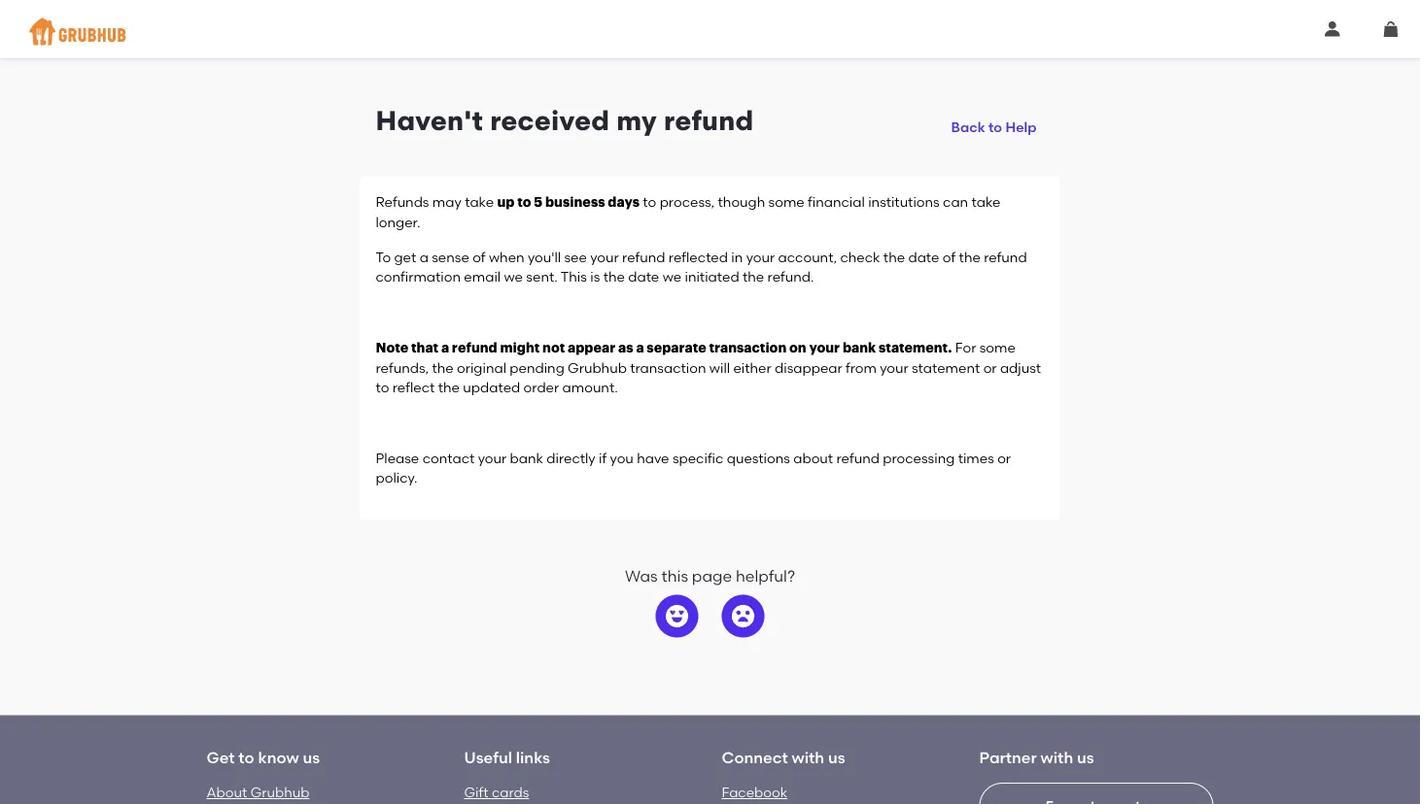 Task type: vqa. For each thing, say whether or not it's contained in the screenshot.
For some refunds, the original pending Grubhub transaction will either disappear from your statement or adjust to reflect the updated order amount. on the top of page
yes



Task type: describe. For each thing, give the bounding box(es) containing it.
reflected
[[669, 249, 728, 266]]

about grubhub
[[207, 785, 309, 802]]

will
[[709, 360, 730, 376]]

the down that
[[432, 360, 454, 376]]

to inside the to process, though some financial institutions can take longer.
[[643, 194, 656, 210]]

transaction inside the for some refunds, the original pending grubhub transaction will either disappear from your statement or adjust to reflect the updated order amount.
[[630, 360, 706, 376]]

back to help link
[[943, 104, 1044, 139]]

this page was not helpful image
[[731, 605, 755, 628]]

have
[[637, 450, 669, 466]]

cards
[[492, 785, 529, 802]]

you'll
[[528, 249, 561, 266]]

some inside the for some refunds, the original pending grubhub transaction will either disappear from your statement or adjust to reflect the updated order amount.
[[980, 339, 1016, 356]]

order
[[524, 379, 559, 396]]

with for connect
[[792, 749, 824, 767]]

times
[[958, 450, 994, 466]]

can
[[943, 194, 968, 210]]

was this page helpful?
[[625, 567, 795, 586]]

2 horizontal spatial a
[[636, 341, 644, 355]]

is
[[590, 269, 600, 285]]

connect
[[722, 749, 788, 767]]

your for reflected
[[746, 249, 775, 266]]

confirmation
[[376, 269, 461, 285]]

received
[[490, 104, 610, 137]]

adjust
[[1000, 360, 1041, 376]]

for some refunds, the original pending grubhub transaction will either disappear from your statement or adjust to reflect the updated order amount.
[[376, 339, 1041, 396]]

initiated
[[685, 269, 739, 285]]

back
[[951, 119, 985, 135]]

email
[[464, 269, 501, 285]]

useful links
[[464, 749, 550, 767]]

in
[[731, 249, 743, 266]]

or for times
[[997, 450, 1011, 466]]

disappear
[[775, 360, 842, 376]]

please
[[376, 450, 419, 466]]

might
[[500, 341, 540, 355]]

as
[[618, 341, 633, 355]]

the right reflect
[[438, 379, 460, 396]]

about
[[793, 450, 833, 466]]

1 vertical spatial grubhub
[[250, 785, 309, 802]]

help
[[1006, 119, 1037, 135]]

financial
[[808, 194, 865, 210]]

statement
[[912, 360, 980, 376]]

small image
[[1325, 21, 1340, 37]]

2 we from the left
[[663, 269, 682, 285]]

grubhub logo image
[[29, 12, 126, 51]]

refund inside please contact your bank directly if you have specific questions about refund processing times or policy.
[[836, 450, 880, 466]]

facebook
[[722, 785, 788, 802]]

grubhub inside the for some refunds, the original pending grubhub transaction will either disappear from your statement or adjust to reflect the updated order amount.
[[568, 360, 627, 376]]

if
[[599, 450, 607, 466]]

business
[[545, 196, 605, 209]]

the down can at the top of the page
[[959, 249, 981, 266]]

institutions
[[868, 194, 940, 210]]

updated
[[463, 379, 520, 396]]

on
[[789, 341, 807, 355]]

the down in
[[743, 269, 764, 285]]

appear
[[568, 341, 616, 355]]

refund.
[[768, 269, 814, 285]]

know
[[258, 749, 299, 767]]

refunds may take up to 5 business days
[[376, 194, 640, 210]]

pending
[[510, 360, 565, 376]]

the right is
[[603, 269, 625, 285]]

your for disappear
[[880, 360, 909, 376]]

note
[[376, 341, 409, 355]]

not
[[542, 341, 565, 355]]

with for partner
[[1041, 749, 1073, 767]]

refunds,
[[376, 360, 429, 376]]

days
[[608, 196, 640, 209]]

haven't received my refund
[[376, 104, 754, 137]]

gift
[[464, 785, 488, 802]]

account,
[[778, 249, 837, 266]]

page
[[692, 567, 732, 586]]

you
[[610, 450, 634, 466]]

sense
[[432, 249, 469, 266]]

original
[[457, 360, 506, 376]]



Task type: locate. For each thing, give the bounding box(es) containing it.
was
[[625, 567, 658, 586]]

some
[[768, 194, 805, 210], [980, 339, 1016, 356]]

1 horizontal spatial date
[[908, 249, 939, 266]]

1 horizontal spatial us
[[828, 749, 845, 767]]

processing
[[883, 450, 955, 466]]

1 horizontal spatial with
[[1041, 749, 1073, 767]]

3 us from the left
[[1077, 749, 1094, 767]]

1 us from the left
[[303, 749, 320, 767]]

note that a refund might not appear as a separate transaction on your bank statement.
[[376, 341, 952, 355]]

1 horizontal spatial a
[[441, 341, 449, 355]]

links
[[516, 749, 550, 767]]

gift cards link
[[464, 785, 529, 802]]

amount.
[[562, 379, 618, 396]]

or for statement
[[983, 360, 997, 376]]

1 vertical spatial or
[[997, 450, 1011, 466]]

bank
[[843, 341, 876, 355], [510, 450, 543, 466]]

1 horizontal spatial grubhub
[[568, 360, 627, 376]]

your down statement.
[[880, 360, 909, 376]]

with
[[792, 749, 824, 767], [1041, 749, 1073, 767]]

bank inside please contact your bank directly if you have specific questions about refund processing times or policy.
[[510, 450, 543, 466]]

check
[[840, 249, 880, 266]]

some inside the to process, though some financial institutions can take longer.
[[768, 194, 805, 210]]

2 horizontal spatial us
[[1077, 749, 1094, 767]]

to right get
[[239, 749, 254, 767]]

0 horizontal spatial with
[[792, 749, 824, 767]]

1 we from the left
[[504, 269, 523, 285]]

1 horizontal spatial transaction
[[709, 341, 787, 355]]

directly
[[547, 450, 596, 466]]

grubhub down appear
[[568, 360, 627, 376]]

separate
[[647, 341, 706, 355]]

may
[[432, 194, 462, 210]]

date down institutions at the right of page
[[908, 249, 939, 266]]

get to know us
[[207, 749, 320, 767]]

the right check
[[883, 249, 905, 266]]

please contact your bank directly if you have specific questions about refund processing times or policy.
[[376, 450, 1011, 486]]

process,
[[660, 194, 715, 210]]

your inside the for some refunds, the original pending grubhub transaction will either disappear from your statement or adjust to reflect the updated order amount.
[[880, 360, 909, 376]]

1 horizontal spatial we
[[663, 269, 682, 285]]

this
[[662, 567, 688, 586]]

get
[[207, 749, 235, 767]]

or
[[983, 360, 997, 376], [997, 450, 1011, 466]]

gift cards
[[464, 785, 529, 802]]

0 horizontal spatial us
[[303, 749, 320, 767]]

a right that
[[441, 341, 449, 355]]

or left adjust
[[983, 360, 997, 376]]

1 with from the left
[[792, 749, 824, 767]]

partner
[[979, 749, 1037, 767]]

grubhub
[[568, 360, 627, 376], [250, 785, 309, 802]]

1 horizontal spatial bank
[[843, 341, 876, 355]]

sent.
[[526, 269, 558, 285]]

to left help
[[989, 119, 1002, 135]]

your
[[590, 249, 619, 266], [746, 249, 775, 266], [809, 341, 840, 355], [880, 360, 909, 376], [478, 450, 507, 466]]

reflect
[[393, 379, 435, 396]]

to right days
[[643, 194, 656, 210]]

small image
[[1383, 21, 1399, 37]]

we down when
[[504, 269, 523, 285]]

connect with us
[[722, 749, 845, 767]]

my
[[617, 104, 657, 137]]

0 vertical spatial some
[[768, 194, 805, 210]]

1 of from the left
[[473, 249, 486, 266]]

1 vertical spatial date
[[628, 269, 659, 285]]

your up the disappear
[[809, 341, 840, 355]]

your for transaction
[[809, 341, 840, 355]]

2 us from the left
[[828, 749, 845, 767]]

statement.
[[879, 341, 952, 355]]

0 vertical spatial or
[[983, 360, 997, 376]]

this page was helpful image
[[665, 605, 689, 628]]

us right the "know"
[[303, 749, 320, 767]]

0 horizontal spatial or
[[983, 360, 997, 376]]

us for partner with us
[[1077, 749, 1094, 767]]

take left up
[[465, 194, 494, 210]]

a
[[420, 249, 429, 266], [441, 341, 449, 355], [636, 341, 644, 355]]

a right get
[[420, 249, 429, 266]]

partner with us
[[979, 749, 1094, 767]]

refund
[[664, 104, 754, 137], [622, 249, 665, 266], [984, 249, 1027, 266], [452, 341, 497, 355], [836, 450, 880, 466]]

a for get
[[420, 249, 429, 266]]

a inside to get a sense of when you'll see your refund reflected in your account, check the date of the refund confirmation email we sent. this is the date we initiated the refund.
[[420, 249, 429, 266]]

to inside the for some refunds, the original pending grubhub transaction will either disappear from your statement or adjust to reflect the updated order amount.
[[376, 379, 389, 396]]

1 take from the left
[[465, 194, 494, 210]]

1 horizontal spatial of
[[943, 249, 956, 266]]

0 horizontal spatial transaction
[[630, 360, 706, 376]]

transaction
[[709, 341, 787, 355], [630, 360, 706, 376]]

though
[[718, 194, 765, 210]]

useful
[[464, 749, 512, 767]]

back to help
[[951, 119, 1037, 135]]

we down reflected
[[663, 269, 682, 285]]

from
[[846, 360, 877, 376]]

0 horizontal spatial date
[[628, 269, 659, 285]]

or inside the for some refunds, the original pending grubhub transaction will either disappear from your statement or adjust to reflect the updated order amount.
[[983, 360, 997, 376]]

1 vertical spatial bank
[[510, 450, 543, 466]]

to left 5 at the top of page
[[517, 196, 531, 209]]

2 with from the left
[[1041, 749, 1073, 767]]

0 horizontal spatial grubhub
[[250, 785, 309, 802]]

of
[[473, 249, 486, 266], [943, 249, 956, 266]]

your inside please contact your bank directly if you have specific questions about refund processing times or policy.
[[478, 450, 507, 466]]

1 horizontal spatial some
[[980, 339, 1016, 356]]

get
[[394, 249, 416, 266]]

date
[[908, 249, 939, 266], [628, 269, 659, 285]]

grubhub down the "know"
[[250, 785, 309, 802]]

either
[[733, 360, 771, 376]]

your up is
[[590, 249, 619, 266]]

facebook link
[[722, 785, 788, 802]]

that
[[411, 341, 439, 355]]

us right connect
[[828, 749, 845, 767]]

to process, though some financial institutions can take longer.
[[376, 194, 1001, 230]]

5
[[534, 196, 543, 209]]

your right contact
[[478, 450, 507, 466]]

some up adjust
[[980, 339, 1016, 356]]

specific
[[673, 450, 724, 466]]

bank up from
[[843, 341, 876, 355]]

contact
[[422, 450, 475, 466]]

1 horizontal spatial take
[[972, 194, 1001, 210]]

helpful?
[[736, 567, 795, 586]]

1 vertical spatial some
[[980, 339, 1016, 356]]

0 horizontal spatial take
[[465, 194, 494, 210]]

a for that
[[441, 341, 449, 355]]

0 horizontal spatial some
[[768, 194, 805, 210]]

transaction up either on the right top of the page
[[709, 341, 787, 355]]

0 vertical spatial grubhub
[[568, 360, 627, 376]]

to get a sense of when you'll see your refund reflected in your account, check the date of the refund confirmation email we sent. this is the date we initiated the refund.
[[376, 249, 1027, 285]]

this
[[561, 269, 587, 285]]

we
[[504, 269, 523, 285], [663, 269, 682, 285]]

0 horizontal spatial of
[[473, 249, 486, 266]]

with right connect
[[792, 749, 824, 767]]

questions
[[727, 450, 790, 466]]

policy.
[[376, 470, 417, 486]]

0 vertical spatial bank
[[843, 341, 876, 355]]

or inside please contact your bank directly if you have specific questions about refund processing times or policy.
[[997, 450, 1011, 466]]

0 vertical spatial transaction
[[709, 341, 787, 355]]

or right the times
[[997, 450, 1011, 466]]

for
[[955, 339, 976, 356]]

take inside the to process, though some financial institutions can take longer.
[[972, 194, 1001, 210]]

take
[[465, 194, 494, 210], [972, 194, 1001, 210]]

2 of from the left
[[943, 249, 956, 266]]

1 horizontal spatial or
[[997, 450, 1011, 466]]

your right in
[[746, 249, 775, 266]]

to down refunds,
[[376, 379, 389, 396]]

with right partner
[[1041, 749, 1073, 767]]

of down can at the top of the page
[[943, 249, 956, 266]]

us for connect with us
[[828, 749, 845, 767]]

when
[[489, 249, 525, 266]]

longer.
[[376, 214, 420, 230]]

of up email
[[473, 249, 486, 266]]

2 take from the left
[[972, 194, 1001, 210]]

to
[[376, 249, 391, 266]]

us right partner
[[1077, 749, 1094, 767]]

the
[[883, 249, 905, 266], [959, 249, 981, 266], [603, 269, 625, 285], [743, 269, 764, 285], [432, 360, 454, 376], [438, 379, 460, 396]]

about grubhub link
[[207, 785, 309, 802]]

bank left directly
[[510, 450, 543, 466]]

1 vertical spatial transaction
[[630, 360, 706, 376]]

transaction down note that a refund might not appear as a separate transaction on your bank statement.
[[630, 360, 706, 376]]

0 horizontal spatial bank
[[510, 450, 543, 466]]

a right as
[[636, 341, 644, 355]]

date right is
[[628, 269, 659, 285]]

to inside refunds may take up to 5 business days
[[517, 196, 531, 209]]

some right though
[[768, 194, 805, 210]]

haven't
[[376, 104, 483, 137]]

take right can at the top of the page
[[972, 194, 1001, 210]]

see
[[564, 249, 587, 266]]

refunds
[[376, 194, 429, 210]]

about
[[207, 785, 247, 802]]

0 horizontal spatial we
[[504, 269, 523, 285]]

0 horizontal spatial a
[[420, 249, 429, 266]]

up
[[497, 196, 515, 209]]

to
[[989, 119, 1002, 135], [643, 194, 656, 210], [517, 196, 531, 209], [376, 379, 389, 396], [239, 749, 254, 767]]

0 vertical spatial date
[[908, 249, 939, 266]]



